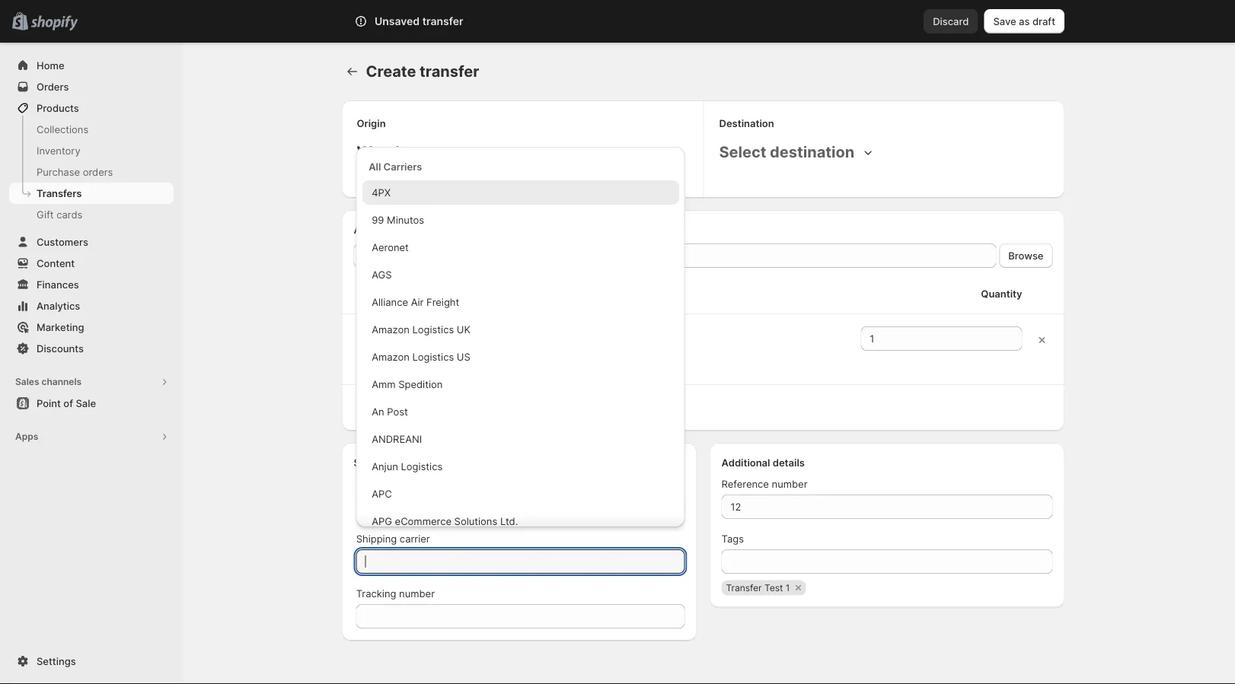 Task type: vqa. For each thing, say whether or not it's contained in the screenshot.
Online Store icon
no



Task type: locate. For each thing, give the bounding box(es) containing it.
1 vertical spatial products
[[357, 288, 400, 300]]

transfers
[[37, 187, 82, 199]]

2 amazon from the top
[[372, 351, 409, 363]]

channels
[[42, 377, 82, 388]]

apg
[[372, 516, 392, 528]]

select
[[720, 143, 767, 162]]

of
[[63, 398, 73, 409]]

1 vertical spatial transfer
[[420, 62, 479, 81]]

transfer down spedition
[[414, 402, 450, 414]]

products link
[[9, 98, 174, 119]]

as
[[1019, 15, 1030, 27]]

0 horizontal spatial details
[[402, 457, 434, 469]]

products
[[376, 224, 419, 236]]

1 horizontal spatial number
[[772, 478, 808, 490]]

amazon
[[372, 324, 409, 336], [372, 351, 409, 363]]

add products
[[354, 224, 419, 236]]

1 vertical spatial 1
[[786, 583, 790, 594]]

transfer down search
[[420, 62, 479, 81]]

tracking
[[356, 588, 396, 600]]

111 park road, dearing, ks
[[357, 169, 481, 181]]

analytics
[[37, 300, 80, 312]]

Reference number text field
[[722, 495, 1053, 520]]

save
[[994, 15, 1017, 27]]

green
[[406, 344, 434, 355]]

0 vertical spatial amazon
[[372, 324, 409, 336]]

customers link
[[9, 232, 174, 253]]

park
[[374, 169, 394, 181]]

unsaved
[[375, 15, 420, 28]]

customers
[[37, 236, 88, 248]]

inventory
[[37, 145, 80, 157]]

products up collections on the left of page
[[37, 102, 79, 114]]

us
[[457, 351, 470, 363]]

number for tracking number
[[399, 588, 435, 600]]

destination
[[770, 143, 855, 162]]

amazon up amm
[[372, 351, 409, 363]]

point
[[37, 398, 61, 409]]

1 details from the left
[[402, 457, 434, 469]]

4px option
[[356, 181, 685, 205]]

transfer for create transfer
[[420, 62, 479, 81]]

1 amazon from the top
[[372, 324, 409, 336]]

settings
[[37, 656, 76, 668]]

an post
[[372, 406, 408, 418]]

tags
[[722, 533, 744, 545]]

apps
[[15, 432, 38, 443]]

test
[[765, 583, 783, 594]]

transfer
[[726, 583, 762, 594]]

1 vertical spatial number
[[399, 588, 435, 600]]

0 vertical spatial number
[[772, 478, 808, 490]]

discounts link
[[9, 338, 174, 360]]

2 details from the left
[[773, 457, 805, 469]]

1 horizontal spatial warehouse
[[496, 359, 549, 371]]

details for additional details
[[773, 457, 805, 469]]

shipment
[[354, 457, 400, 469]]

finances
[[37, 279, 79, 291]]

ltd.
[[500, 516, 518, 528]]

transfer
[[423, 15, 464, 28], [420, 62, 479, 81], [414, 402, 450, 414]]

andreani
[[372, 433, 422, 445]]

discard link
[[924, 9, 979, 34]]

warehouse right at
[[496, 359, 549, 371]]

on
[[399, 402, 411, 414]]

not stocked at warehouse
[[424, 359, 549, 371]]

logistics for us
[[412, 351, 454, 363]]

cards
[[57, 209, 83, 221]]

amazon down alliance at left
[[372, 324, 409, 336]]

sale
[[76, 398, 96, 409]]

ags
[[372, 269, 392, 281]]

0 vertical spatial products
[[37, 102, 79, 114]]

details up the arrival
[[402, 457, 434, 469]]

collections
[[37, 123, 89, 135]]

number down additional details
[[772, 478, 808, 490]]

purchase
[[37, 166, 80, 178]]

Search products text field
[[384, 244, 997, 268]]

1
[[357, 402, 362, 414], [786, 583, 790, 594]]

stocked
[[444, 359, 481, 371]]

inventory link
[[9, 140, 174, 162]]

logistics
[[412, 324, 454, 336], [412, 351, 454, 363], [401, 461, 442, 473]]

solutions
[[454, 516, 497, 528]]

t-
[[406, 328, 416, 340]]

content link
[[9, 253, 174, 274]]

add
[[354, 224, 373, 236]]

discard
[[933, 15, 969, 27]]

Shipping carrier text field
[[356, 550, 685, 574]]

sales channels button
[[9, 372, 174, 393]]

transfer right 'unsaved'
[[423, 15, 464, 28]]

products down ags
[[357, 288, 400, 300]]

0 vertical spatial logistics
[[412, 324, 454, 336]]

1 right 'test'
[[786, 583, 790, 594]]

all
[[369, 161, 381, 173]]

amazon for amazon logistics uk
[[372, 324, 409, 336]]

1 horizontal spatial products
[[357, 288, 400, 300]]

0 horizontal spatial 1
[[357, 402, 362, 414]]

0 vertical spatial warehouse
[[357, 143, 442, 162]]

1 vertical spatial logistics
[[412, 351, 454, 363]]

shipment details
[[354, 457, 434, 469]]

None number field
[[861, 327, 1000, 351]]

number
[[772, 478, 808, 490], [399, 588, 435, 600]]

1 vertical spatial amazon
[[372, 351, 409, 363]]

browse button
[[1000, 244, 1053, 268]]

shipping carrier
[[356, 533, 430, 545]]

warehouse up the road,
[[357, 143, 442, 162]]

apg ecommerce solutions ltd.
[[372, 516, 518, 528]]

orders
[[37, 81, 69, 93]]

1 horizontal spatial details
[[773, 457, 805, 469]]

home link
[[9, 55, 174, 76]]

1 left 'an'
[[357, 402, 362, 414]]

0 horizontal spatial warehouse
[[357, 143, 442, 162]]

number right the tracking
[[399, 588, 435, 600]]

2 vertical spatial logistics
[[401, 461, 442, 473]]

0 horizontal spatial number
[[399, 588, 435, 600]]

point of sale
[[37, 398, 96, 409]]

not
[[424, 359, 441, 371]]

0 vertical spatial transfer
[[423, 15, 464, 28]]

products
[[37, 102, 79, 114], [357, 288, 400, 300]]

settings link
[[9, 651, 174, 673]]

warehouse
[[357, 143, 442, 162], [496, 359, 549, 371]]

amazon logistics us
[[372, 351, 470, 363]]

apps button
[[9, 427, 174, 448]]

collections link
[[9, 119, 174, 140]]

details up reference number
[[773, 457, 805, 469]]



Task type: describe. For each thing, give the bounding box(es) containing it.
alliance air freight
[[372, 296, 459, 308]]

1 horizontal spatial 1
[[786, 583, 790, 594]]

1 vertical spatial warehouse
[[496, 359, 549, 371]]

aeronet
[[372, 242, 409, 253]]

anjun logistics
[[372, 461, 442, 473]]

Tracking number text field
[[356, 605, 685, 629]]

2 vertical spatial transfer
[[414, 402, 450, 414]]

apc
[[372, 488, 392, 500]]

transfer for unsaved transfer
[[423, 15, 464, 28]]

search
[[416, 15, 449, 27]]

freight
[[426, 296, 459, 308]]

draft
[[1033, 15, 1056, 27]]

minutos
[[387, 214, 424, 226]]

content
[[37, 258, 75, 269]]

air
[[411, 296, 424, 308]]

gift cards link
[[9, 204, 174, 226]]

orders link
[[9, 76, 174, 98]]

ecommerce
[[395, 516, 451, 528]]

select destination
[[720, 143, 855, 162]]

purchase orders
[[37, 166, 113, 178]]

t-shirt link
[[406, 328, 438, 340]]

at
[[484, 359, 493, 371]]

amm spedition
[[372, 379, 443, 390]]

sales channels
[[15, 377, 82, 388]]

reference
[[722, 478, 769, 490]]

amazon for amazon logistics us
[[372, 351, 409, 363]]

99
[[372, 214, 384, 226]]

finances link
[[9, 274, 174, 296]]

amm
[[372, 379, 395, 390]]

point of sale button
[[0, 393, 183, 414]]

warehouse button
[[354, 140, 466, 165]]

all carriers
[[369, 161, 422, 173]]

destination
[[720, 117, 775, 129]]

save as draft button
[[985, 9, 1065, 34]]

estimated
[[356, 478, 403, 490]]

quantity
[[982, 288, 1023, 300]]

4px
[[372, 187, 391, 198]]

home
[[37, 59, 64, 71]]

details for shipment details
[[402, 457, 434, 469]]

alliance
[[372, 296, 408, 308]]

save as draft
[[994, 15, 1056, 27]]

carrier
[[400, 533, 430, 545]]

unsaved transfer
[[375, 15, 464, 28]]

create
[[366, 62, 416, 81]]

reference number
[[722, 478, 808, 490]]

ks
[[469, 169, 481, 181]]

marketing link
[[9, 317, 174, 338]]

origin
[[357, 117, 386, 129]]

all carriers group
[[356, 181, 685, 685]]

99 minutos
[[372, 214, 424, 226]]

amazon logistics uk
[[372, 324, 470, 336]]

additional details
[[722, 457, 805, 469]]

additional
[[722, 457, 771, 469]]

warehouse inside dropdown button
[[357, 143, 442, 162]]

shirt
[[416, 328, 438, 340]]

1 variant on transfer
[[357, 402, 450, 414]]

arrival
[[406, 478, 434, 490]]

shopify image
[[31, 16, 78, 31]]

number for reference number
[[772, 478, 808, 490]]

0 horizontal spatial products
[[37, 102, 79, 114]]

create transfer
[[366, 62, 479, 81]]

orders
[[83, 166, 113, 178]]

111
[[357, 169, 371, 181]]

uk
[[457, 324, 470, 336]]

analytics link
[[9, 296, 174, 317]]

search button
[[391, 9, 833, 34]]

variant
[[364, 402, 396, 414]]

Tags text field
[[722, 550, 1053, 574]]

carriers
[[383, 161, 422, 173]]

0 vertical spatial 1
[[357, 402, 362, 414]]

logistics for uk
[[412, 324, 454, 336]]

tracking number
[[356, 588, 435, 600]]

marketing
[[37, 322, 84, 333]]

shipping
[[356, 533, 397, 545]]

t-shirt green
[[406, 328, 438, 355]]

an
[[372, 406, 384, 418]]

spedition
[[398, 379, 443, 390]]

sales
[[15, 377, 39, 388]]

transfer test 1
[[726, 583, 790, 594]]

purchase orders link
[[9, 162, 174, 183]]

discounts
[[37, 343, 84, 355]]

browse
[[1009, 250, 1044, 262]]

dearing,
[[427, 169, 466, 181]]



